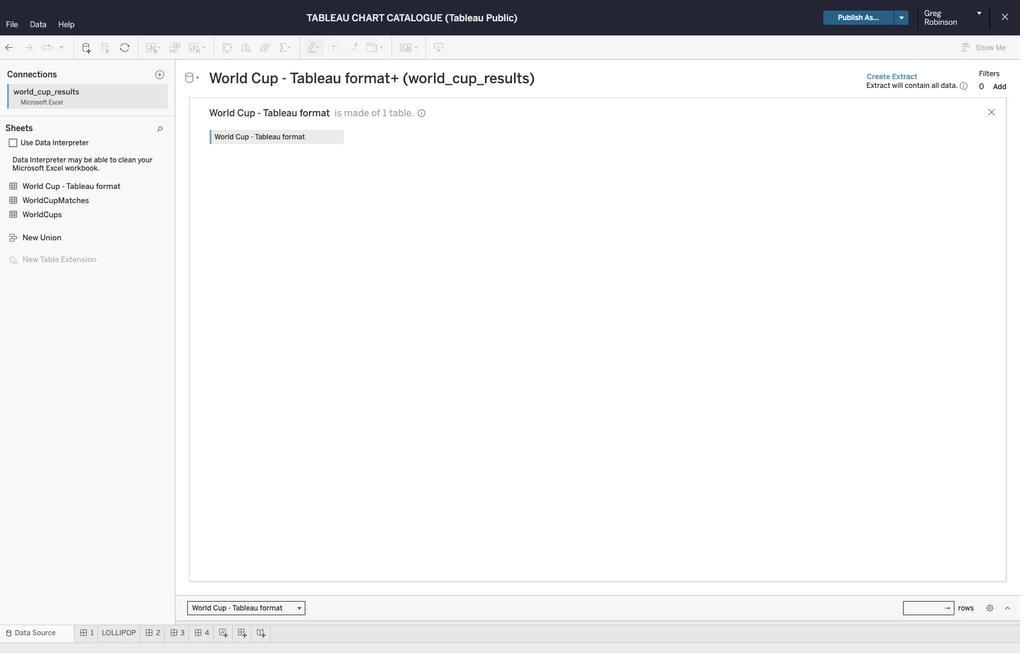 Task type: describe. For each thing, give the bounding box(es) containing it.
table.
[[389, 108, 414, 119]]

size
[[168, 196, 181, 203]]

catalogue
[[387, 12, 443, 23]]

highlight image
[[307, 42, 321, 53]]

1 horizontal spatial extract
[[893, 72, 918, 81]]

tableau chart catalogue (tableau public)
[[307, 12, 518, 23]]

(uk
[[39, 108, 52, 116]]

world_cup_results microsoft excel
[[14, 87, 79, 106]]

demographics)
[[86, 108, 137, 116]]

Central, Region. Press Space to toggle selection. Press Escape to go back to the left margin. Use arrow keys to navigate headers text field
[[233, 122, 268, 238]]

redo image
[[22, 42, 34, 53]]

orders (sample - superstore (5))
[[15, 71, 125, 79]]

West, Region. Press Space to toggle selection. Press Escape to go back to the left margin. Use arrow keys to navigate headers text field
[[233, 468, 268, 583]]

format workbook image
[[347, 42, 359, 53]]

show me
[[976, 44, 1007, 52]]

sum(sales) (2)
[[141, 282, 192, 290]]

f6
[[35, 251, 44, 260]]

is
[[335, 108, 342, 119]]

contain
[[905, 82, 930, 90]]

use data interpreter
[[21, 139, 89, 147]]

workbook.
[[65, 164, 100, 173]]

new union
[[22, 233, 61, 242]]

sheet1 (uk religious demographics)
[[15, 108, 137, 116]]

pause auto updates image
[[100, 42, 112, 53]]

marks. press enter to open the view data window.. use arrow keys to navigate data visualization elements. image
[[268, 122, 1021, 583]]

religious
[[54, 108, 84, 116]]

of
[[372, 108, 381, 119]]

analytics
[[55, 63, 88, 72]]

pages
[[136, 63, 156, 72]]

as...
[[865, 14, 880, 22]]

tables
[[11, 163, 34, 172]]

1 vertical spatial 1
[[91, 630, 94, 638]]

- up worldcupmatches
[[62, 182, 65, 191]]

rows
[[959, 605, 975, 613]]

sum(sales) left (2)
[[141, 282, 180, 290]]

clean
[[118, 156, 136, 164]]

Search text field
[[4, 141, 80, 156]]

(5))
[[112, 71, 125, 79]]

publish as...
[[839, 14, 880, 22]]

orders
[[15, 71, 37, 79]]

help
[[58, 20, 75, 29]]

sum(sales) down highlight image on the top left
[[291, 64, 330, 72]]

data interpreter may be able to clean your microsoft excel workbook.
[[12, 156, 153, 173]]

public)
[[486, 12, 518, 23]]

swap rows and columns image
[[222, 42, 233, 53]]

population
[[15, 83, 51, 92]]

greg
[[925, 9, 942, 18]]

data up replay animation image
[[30, 20, 47, 29]]

tooltip
[[164, 229, 185, 236]]

robinson
[[925, 18, 958, 27]]

f5
[[35, 239, 44, 247]]

f3
[[35, 214, 44, 222]]

greg robinson
[[925, 9, 958, 27]]

union
[[40, 233, 61, 242]]

sheet1
[[15, 108, 38, 116]]

add
[[994, 82, 1007, 91]]

publish as... button
[[824, 11, 894, 25]]

interpreter inside data interpreter may be able to clean your microsoft excel workbook.
[[30, 156, 66, 164]]

will
[[893, 82, 904, 90]]

sort ascending image
[[241, 42, 252, 53]]

filters
[[980, 69, 1001, 78]]

duplicate image
[[169, 42, 181, 53]]

- right (sample
[[69, 71, 72, 79]]

me
[[996, 44, 1007, 52]]

fit image
[[366, 42, 385, 53]]

show
[[976, 44, 995, 52]]

use
[[21, 139, 33, 147]]

f4
[[35, 227, 44, 235]]

4
[[205, 630, 209, 638]]



Task type: vqa. For each thing, say whether or not it's contained in the screenshot.
create image
no



Task type: locate. For each thing, give the bounding box(es) containing it.
worldcupmatches
[[22, 196, 89, 205]]

1 vertical spatial interpreter
[[30, 156, 66, 164]]

excel left may
[[46, 164, 63, 173]]

sum(sales) up sum(sales) (2)
[[141, 262, 180, 271]]

0 vertical spatial extract
[[893, 72, 918, 81]]

new for new union
[[22, 233, 38, 242]]

rows
[[245, 83, 262, 92]]

show/hide cards image
[[400, 42, 419, 53]]

undo image
[[4, 42, 15, 53]]

(tableau
[[445, 12, 484, 23]]

data left source
[[15, 630, 30, 638]]

1 vertical spatial extract
[[867, 82, 891, 90]]

microsoft inside the world_cup_results microsoft excel
[[21, 99, 47, 106]]

add button
[[988, 81, 1013, 93]]

data.
[[942, 82, 958, 90]]

interpreter up may
[[52, 139, 89, 147]]

2 new from the top
[[22, 255, 38, 264]]

interpreter down search text field
[[30, 156, 66, 164]]

world cup - tableau format
[[30, 177, 122, 185], [22, 182, 121, 191]]

0 horizontal spatial extract
[[867, 82, 891, 90]]

1 new from the top
[[22, 233, 38, 242]]

be
[[84, 156, 92, 164]]

0 vertical spatial excel
[[49, 99, 63, 106]]

microsoft down search text field
[[12, 164, 44, 173]]

sort descending image
[[259, 42, 271, 53]]

new
[[22, 233, 38, 242], [22, 255, 38, 264]]

your
[[138, 156, 153, 164]]

sheets
[[5, 124, 33, 134]]

0 vertical spatial interpreter
[[52, 139, 89, 147]]

data right use
[[35, 139, 51, 147]]

connections
[[7, 69, 57, 80]]

1 vertical spatial microsoft
[[12, 164, 44, 173]]

replay animation image
[[41, 42, 53, 53]]

chart
[[352, 12, 385, 23]]

(sample
[[39, 71, 67, 79]]

superstore
[[73, 71, 110, 79]]

world_cup_results
[[14, 87, 79, 96]]

1 horizontal spatial 1
[[383, 108, 387, 119]]

totals image
[[278, 42, 293, 53]]

0 vertical spatial 1
[[383, 108, 387, 119]]

microsoft inside data interpreter may be able to clean your microsoft excel workbook.
[[12, 164, 44, 173]]

new worksheet image
[[145, 42, 162, 53]]

new for new table extension
[[22, 255, 38, 264]]

to
[[110, 156, 117, 164]]

show labels image
[[328, 42, 340, 53]]

worldcups
[[22, 210, 62, 219]]

file
[[6, 20, 18, 29]]

1 vertical spatial excel
[[46, 164, 63, 173]]

None text field
[[205, 69, 856, 87], [904, 602, 955, 616], [205, 69, 856, 87], [904, 602, 955, 616]]

replay animation image
[[58, 43, 65, 51]]

extract
[[893, 72, 918, 81], [867, 82, 891, 90]]

source
[[32, 630, 56, 638]]

- down workbook.
[[67, 177, 70, 185]]

interpreter
[[52, 139, 89, 147], [30, 156, 66, 164]]

made
[[344, 108, 369, 119]]

format
[[300, 108, 330, 119], [99, 177, 122, 185], [96, 182, 121, 191]]

region
[[291, 84, 314, 92]]

excel up (uk
[[49, 99, 63, 106]]

-
[[69, 71, 72, 79], [258, 108, 261, 119], [67, 177, 70, 185], [62, 182, 65, 191]]

extract up will
[[893, 72, 918, 81]]

3
[[181, 630, 185, 638]]

able
[[94, 156, 108, 164]]

data down undo image
[[7, 63, 24, 72]]

create
[[868, 72, 891, 81]]

refresh data source image
[[119, 42, 131, 53]]

1 vertical spatial new
[[22, 255, 38, 264]]

1 left lollipop
[[91, 630, 94, 638]]

collapse image
[[108, 64, 115, 72]]

world
[[209, 108, 235, 119], [30, 177, 50, 185], [22, 182, 43, 191]]

- down rows
[[258, 108, 261, 119]]

0 horizontal spatial 1
[[91, 630, 94, 638]]

world cup - tableau format is made of 1 table.
[[209, 108, 414, 119]]

1
[[383, 108, 387, 119], [91, 630, 94, 638]]

0 vertical spatial microsoft
[[21, 99, 47, 106]]

data down use
[[12, 156, 28, 164]]

create extract
[[868, 72, 918, 81]]

extract down create
[[867, 82, 891, 90]]

excel
[[49, 99, 63, 106], [46, 164, 63, 173]]

(2)
[[182, 282, 192, 290]]

sum(sales)
[[291, 64, 330, 72], [382, 64, 421, 72], [141, 262, 180, 271], [141, 282, 180, 290]]

tableau
[[263, 108, 297, 119], [71, 177, 97, 185], [66, 182, 94, 191]]

1 right of
[[383, 108, 387, 119]]

2
[[156, 630, 161, 638]]

data inside data interpreter may be able to clean your microsoft excel workbook.
[[12, 156, 28, 164]]

cup
[[237, 108, 255, 119], [52, 177, 65, 185], [45, 182, 60, 191]]

microsoft up sheet1
[[21, 99, 47, 106]]

clear sheet image
[[188, 42, 207, 53]]

new data source image
[[81, 42, 93, 53]]

new down f5 in the top of the page
[[22, 255, 38, 264]]

marks
[[136, 125, 157, 133]]

microsoft
[[21, 99, 47, 106], [12, 164, 44, 173]]

0 vertical spatial new
[[22, 233, 38, 242]]

columns
[[245, 63, 274, 72]]

data source
[[15, 630, 56, 638]]

excel inside the world_cup_results microsoft excel
[[49, 99, 63, 106]]

data
[[30, 20, 47, 29], [7, 63, 24, 72], [35, 139, 51, 147], [12, 156, 28, 164], [15, 630, 30, 638]]

table
[[40, 255, 59, 264]]

excel inside data interpreter may be able to clean your microsoft excel workbook.
[[46, 164, 63, 173]]

create extract link
[[867, 72, 919, 81]]

0
[[980, 82, 985, 91]]

download image
[[433, 42, 445, 53]]

show me button
[[957, 38, 1017, 57]]

may
[[68, 156, 82, 164]]

sum(sales) down show/hide cards image
[[382, 64, 421, 72]]

new up f6
[[22, 233, 38, 242]]

lollipop
[[102, 630, 136, 638]]

new table extension
[[22, 255, 96, 264]]

extract will contain all data.
[[867, 82, 958, 90]]

extension
[[61, 255, 96, 264]]

f13
[[35, 202, 47, 210]]

all
[[932, 82, 940, 90]]

f11
[[35, 189, 46, 198]]

tableau
[[307, 12, 350, 23]]

publish
[[839, 14, 864, 22]]



